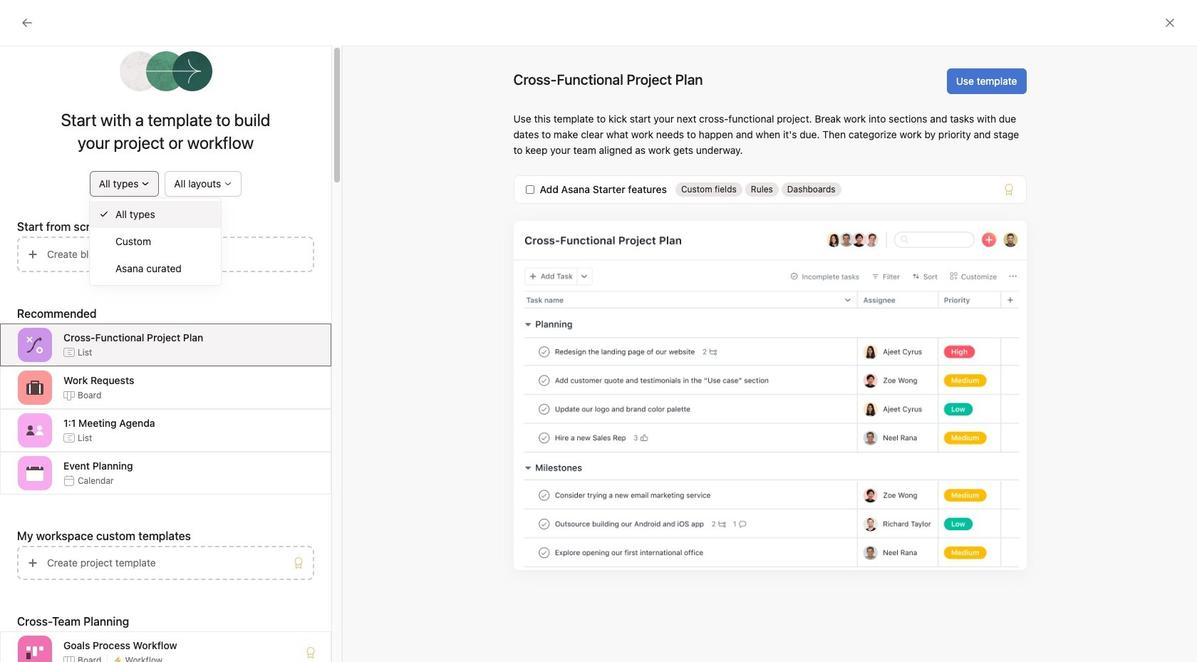 Task type: locate. For each thing, give the bounding box(es) containing it.
mark complete checkbox up mark complete icon
[[266, 355, 283, 372]]

Mark complete checkbox
[[266, 355, 283, 372], [266, 406, 283, 424]]

board image
[[717, 311, 734, 328]]

1 vertical spatial mark complete checkbox
[[266, 406, 283, 424]]

None checkbox
[[526, 185, 534, 194]]

event planning image
[[26, 465, 43, 482]]

list item
[[703, 247, 896, 290], [252, 299, 673, 325], [252, 325, 673, 351], [252, 351, 673, 376], [252, 376, 673, 402], [252, 402, 673, 428], [252, 428, 673, 453]]

mark complete checkbox down mark complete image
[[266, 406, 283, 424]]

radio item
[[90, 201, 221, 228]]

projects element
[[0, 301, 171, 398]]

add profile photo image
[[269, 212, 303, 247]]

global element
[[0, 35, 171, 121]]

1:1 meeting agenda image
[[26, 422, 43, 439]]

starred element
[[0, 227, 171, 301]]

1 mark complete checkbox from the top
[[266, 355, 283, 372]]

0 vertical spatial mark complete checkbox
[[266, 355, 283, 372]]

go back image
[[21, 17, 33, 29]]

line_and_symbols image
[[911, 311, 928, 328]]

hide sidebar image
[[19, 11, 30, 23]]

2 mark complete checkbox from the top
[[266, 406, 283, 424]]

rocket image
[[911, 260, 928, 277]]



Task type: vqa. For each thing, say whether or not it's contained in the screenshot.
the leftmost CLOSE Icon
no



Task type: describe. For each thing, give the bounding box(es) containing it.
work requests image
[[26, 379, 43, 396]]

insights element
[[0, 130, 171, 227]]

goals process workflow image
[[26, 645, 43, 662]]

cross-functional project plan image
[[26, 337, 43, 354]]

teams element
[[0, 398, 171, 449]]

close image
[[1165, 17, 1177, 29]]

board image
[[717, 363, 734, 380]]

mark complete image
[[266, 406, 283, 424]]

mark complete image
[[266, 355, 283, 372]]



